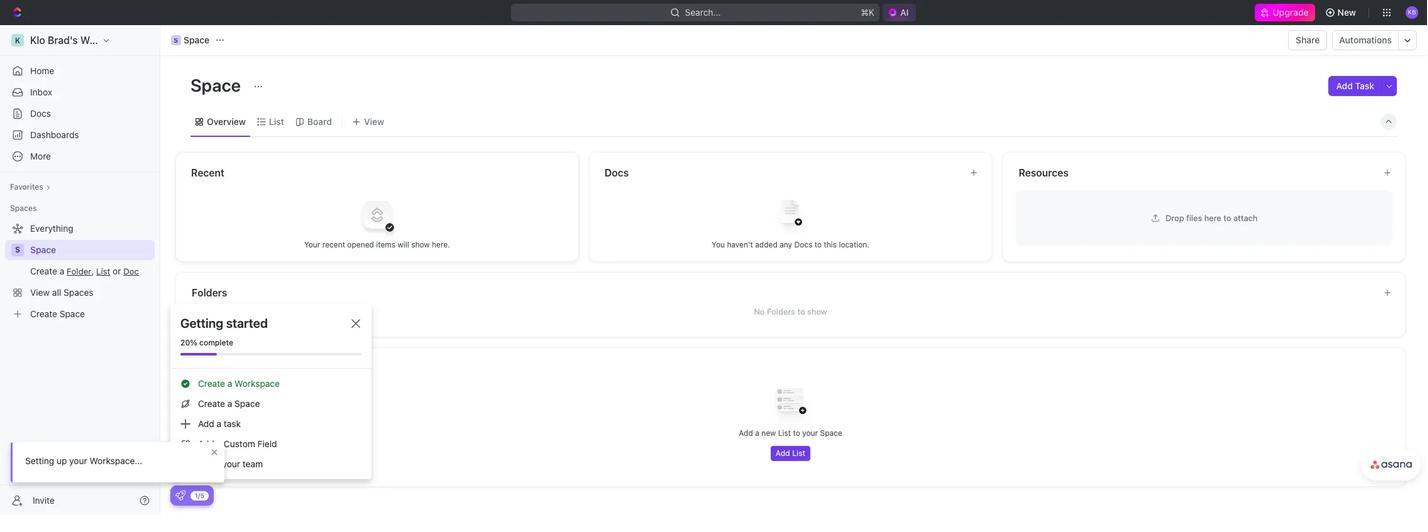 Task type: vqa. For each thing, say whether or not it's contained in the screenshot.
Coursework in Coursework / Spring 2022 / ↩️ History 102 Exam Prepare for exam
no



Task type: describe. For each thing, give the bounding box(es) containing it.
2 horizontal spatial docs
[[795, 240, 813, 249]]

inbox link
[[5, 82, 155, 103]]

workspace for klo brad's workspace
[[80, 35, 133, 46]]

create space link
[[5, 304, 152, 325]]

create a workspace
[[198, 379, 280, 389]]

1 horizontal spatial show
[[808, 307, 828, 317]]

brad's
[[48, 35, 78, 46]]

files
[[1187, 213, 1203, 223]]

getting started
[[180, 316, 268, 331]]

a for task
[[217, 419, 221, 430]]

items
[[376, 240, 396, 249]]

opened
[[347, 240, 374, 249]]

view all spaces
[[30, 287, 93, 298]]

a for workspace
[[227, 379, 232, 389]]

view all spaces link
[[5, 283, 152, 303]]

view button
[[348, 113, 389, 130]]

field
[[258, 439, 277, 450]]

upgrade link
[[1255, 4, 1315, 21]]

automations button
[[1334, 31, 1399, 50]]

upgrade
[[1273, 7, 1309, 18]]

lists button
[[191, 361, 1391, 376]]

1 horizontal spatial your
[[222, 459, 240, 470]]

your recent opened items will show here.
[[304, 240, 450, 249]]

ai button
[[883, 4, 916, 21]]

share button
[[1289, 30, 1328, 50]]

your
[[304, 240, 320, 249]]

haven't
[[727, 240, 753, 249]]

new
[[1338, 7, 1357, 18]]

s for s
[[15, 245, 20, 255]]

custom
[[224, 439, 255, 450]]

create space
[[30, 309, 85, 319]]

location.
[[839, 240, 870, 249]]

add for add task
[[1337, 80, 1353, 91]]

view button
[[348, 107, 389, 136]]

recent
[[322, 240, 345, 249]]

dashboards
[[30, 130, 79, 140]]

favorites button
[[5, 180, 56, 195]]

add list button
[[771, 447, 811, 462]]

resources
[[1019, 167, 1069, 179]]

add task button
[[1329, 76, 1382, 96]]

space link
[[30, 240, 152, 260]]

a for custom
[[217, 439, 221, 450]]

onboarding checklist button image
[[175, 491, 186, 501]]

s for s space
[[174, 36, 178, 44]]

s space
[[174, 35, 210, 45]]

no lists icon. image
[[766, 379, 816, 429]]

automations
[[1340, 35, 1392, 45]]

new button
[[1320, 3, 1364, 23]]

1 horizontal spatial docs
[[605, 167, 629, 179]]

add for add list
[[776, 449, 790, 458]]

task
[[224, 419, 241, 430]]

doc button
[[123, 267, 139, 277]]

2 horizontal spatial your
[[803, 429, 818, 438]]

dashboards link
[[5, 125, 155, 145]]

create for create a space
[[198, 399, 225, 409]]

team
[[243, 459, 263, 470]]

setting up your workspace...
[[25, 456, 142, 467]]

klo brad's workspace, , element
[[11, 34, 24, 47]]

invite for invite
[[33, 495, 55, 506]]

more
[[30, 151, 51, 162]]

view for view
[[364, 116, 384, 127]]

or
[[113, 266, 121, 277]]

home
[[30, 65, 54, 76]]

add task
[[1337, 80, 1375, 91]]

workspace...
[[90, 456, 142, 467]]

20% complete
[[180, 338, 233, 348]]

resources button
[[1018, 165, 1374, 180]]

board
[[307, 116, 332, 127]]

1/5
[[195, 492, 204, 500]]

this
[[824, 240, 837, 249]]

0 horizontal spatial your
[[69, 456, 87, 467]]

space, , element inside sidebar "navigation"
[[11, 244, 24, 257]]

recent
[[191, 167, 224, 179]]

list inside button
[[792, 449, 806, 458]]

search...
[[685, 7, 721, 18]]

no most used docs image
[[766, 190, 816, 240]]

invite your team
[[198, 459, 263, 470]]

overview
[[207, 116, 246, 127]]

0 vertical spatial spaces
[[10, 204, 37, 213]]

klo brad's workspace
[[30, 35, 133, 46]]

list inside "link"
[[269, 116, 284, 127]]

list inside create a folder , list or doc
[[96, 267, 110, 277]]

to left this
[[815, 240, 822, 249]]

create for create a workspace
[[198, 379, 225, 389]]

favorites
[[10, 182, 43, 192]]

create for create a folder , list or doc
[[30, 266, 57, 277]]

to right here
[[1224, 213, 1232, 223]]



Task type: locate. For each thing, give the bounding box(es) containing it.
add left the task
[[198, 419, 214, 430]]

k
[[15, 36, 20, 45]]

to up add list
[[793, 429, 800, 438]]

0 horizontal spatial folders
[[192, 287, 227, 299]]

view inside button
[[364, 116, 384, 127]]

sidebar navigation
[[0, 25, 163, 516]]

space
[[184, 35, 210, 45], [191, 75, 245, 96], [30, 245, 56, 255], [60, 309, 85, 319], [235, 399, 260, 409], [820, 429, 843, 438]]

spaces
[[10, 204, 37, 213], [64, 287, 93, 298]]

0 vertical spatial docs
[[30, 108, 51, 119]]

0 horizontal spatial space, , element
[[11, 244, 24, 257]]

spaces down favorites
[[10, 204, 37, 213]]

folders up getting
[[192, 287, 227, 299]]

lists
[[192, 363, 214, 374]]

2 vertical spatial docs
[[795, 240, 813, 249]]

⌘k
[[861, 7, 875, 18]]

docs link
[[5, 104, 155, 124]]

1 vertical spatial workspace
[[235, 379, 280, 389]]

docs inside sidebar "navigation"
[[30, 108, 51, 119]]

onboarding checklist button element
[[175, 491, 186, 501]]

create a folder , list or doc
[[30, 266, 139, 277]]

show right will
[[411, 240, 430, 249]]

getting
[[180, 316, 223, 331]]

a left the new
[[755, 429, 760, 438]]

1 vertical spatial folders
[[767, 307, 795, 317]]

a up the task
[[227, 399, 232, 409]]

workspace up create a space
[[235, 379, 280, 389]]

kb button
[[1402, 3, 1423, 23]]

0 horizontal spatial invite
[[33, 495, 55, 506]]

home link
[[5, 61, 155, 81]]

create down all
[[30, 309, 57, 319]]

board link
[[305, 113, 332, 130]]

1 vertical spatial space, , element
[[11, 244, 24, 257]]

1 vertical spatial spaces
[[64, 287, 93, 298]]

0 horizontal spatial spaces
[[10, 204, 37, 213]]

0 vertical spatial workspace
[[80, 35, 133, 46]]

add a task
[[198, 419, 241, 430]]

drop files here to attach
[[1166, 213, 1258, 223]]

inbox
[[30, 87, 52, 97]]

1 horizontal spatial space, , element
[[171, 35, 181, 45]]

a down add a task
[[217, 439, 221, 450]]

show down folders "button"
[[808, 307, 828, 317]]

here
[[1205, 213, 1222, 223]]

view inside sidebar "navigation"
[[30, 287, 50, 298]]

a for new
[[755, 429, 760, 438]]

1 horizontal spatial invite
[[198, 459, 220, 470]]

your up add list
[[803, 429, 818, 438]]

add for add a custom field
[[198, 439, 214, 450]]

folder button
[[67, 267, 91, 277]]

1 vertical spatial s
[[15, 245, 20, 255]]

your right up
[[69, 456, 87, 467]]

kb
[[1408, 8, 1417, 16]]

tree inside sidebar "navigation"
[[5, 219, 155, 325]]

a for space
[[227, 399, 232, 409]]

close image
[[352, 319, 360, 328]]

list down add a new list to your space
[[792, 449, 806, 458]]

1 horizontal spatial spaces
[[64, 287, 93, 298]]

add down add a new list to your space
[[776, 449, 790, 458]]

no
[[754, 307, 765, 317]]

drop
[[1166, 213, 1185, 223]]

to
[[1224, 213, 1232, 223], [815, 240, 822, 249], [798, 307, 805, 317], [793, 429, 800, 438]]

new
[[762, 429, 776, 438]]

your down add a custom field
[[222, 459, 240, 470]]

0 vertical spatial s
[[174, 36, 178, 44]]

list right the new
[[778, 429, 791, 438]]

everything link
[[5, 219, 152, 239]]

0 vertical spatial show
[[411, 240, 430, 249]]

will
[[398, 240, 409, 249]]

0 vertical spatial folders
[[192, 287, 227, 299]]

view for view all spaces
[[30, 287, 50, 298]]

create up all
[[30, 266, 57, 277]]

invite inside sidebar "navigation"
[[33, 495, 55, 506]]

add down add a task
[[198, 439, 214, 450]]

1 horizontal spatial view
[[364, 116, 384, 127]]

list link
[[267, 113, 284, 130]]

add a custom field
[[198, 439, 277, 450]]

any
[[780, 240, 792, 249]]

more button
[[5, 147, 155, 167]]

s inside s space
[[174, 36, 178, 44]]

0 vertical spatial invite
[[198, 459, 220, 470]]

0 vertical spatial view
[[364, 116, 384, 127]]

a left the folder
[[60, 266, 64, 277]]

0 horizontal spatial show
[[411, 240, 430, 249]]

workspace up home link
[[80, 35, 133, 46]]

create a space
[[198, 399, 260, 409]]

create up add a task
[[198, 399, 225, 409]]

1 horizontal spatial workspace
[[235, 379, 280, 389]]

space, , element
[[171, 35, 181, 45], [11, 244, 24, 257]]

you
[[712, 240, 725, 249]]

view right board
[[364, 116, 384, 127]]

add for add a new list to your space
[[739, 429, 753, 438]]

20%
[[180, 338, 197, 348]]

overview link
[[204, 113, 246, 130]]

list left board link
[[269, 116, 284, 127]]

setting
[[25, 456, 54, 467]]

0 horizontal spatial docs
[[30, 108, 51, 119]]

folders button
[[191, 286, 1374, 301]]

up
[[57, 456, 67, 467]]

create down "lists"
[[198, 379, 225, 389]]

all
[[52, 287, 61, 298]]

added
[[755, 240, 778, 249]]

view left all
[[30, 287, 50, 298]]

1 vertical spatial docs
[[605, 167, 629, 179]]

workspace for create a workspace
[[235, 379, 280, 389]]

you haven't added any docs to this location.
[[712, 240, 870, 249]]

list
[[269, 116, 284, 127], [96, 267, 110, 277], [778, 429, 791, 438], [792, 449, 806, 458]]

list right the ,
[[96, 267, 110, 277]]

folders
[[192, 287, 227, 299], [767, 307, 795, 317]]

1 vertical spatial invite
[[33, 495, 55, 506]]

attach
[[1234, 213, 1258, 223]]

folder
[[67, 267, 91, 277]]

folders inside "button"
[[192, 287, 227, 299]]

add list
[[776, 449, 806, 458]]

s inside "navigation"
[[15, 245, 20, 255]]

everything
[[30, 223, 73, 234]]

spaces down the folder
[[64, 287, 93, 298]]

workspace
[[80, 35, 133, 46], [235, 379, 280, 389]]

klo
[[30, 35, 45, 46]]

view
[[364, 116, 384, 127], [30, 287, 50, 298]]

list button
[[96, 267, 110, 277]]

doc
[[123, 267, 139, 277]]

a inside "navigation"
[[60, 266, 64, 277]]

no recent items image
[[352, 190, 402, 240]]

add left task
[[1337, 80, 1353, 91]]

no folders to show
[[754, 307, 828, 317]]

,
[[91, 266, 94, 277]]

invite for invite your team
[[198, 459, 220, 470]]

create for create space
[[30, 309, 57, 319]]

1 horizontal spatial s
[[174, 36, 178, 44]]

0 horizontal spatial s
[[15, 245, 20, 255]]

1 horizontal spatial folders
[[767, 307, 795, 317]]

1 vertical spatial show
[[808, 307, 828, 317]]

a left the task
[[217, 419, 221, 430]]

add a new list to your space
[[739, 429, 843, 438]]

invite up "1/5"
[[198, 459, 220, 470]]

to down folders "button"
[[798, 307, 805, 317]]

a up create a space
[[227, 379, 232, 389]]

task
[[1356, 80, 1375, 91]]

add for add a task
[[198, 419, 214, 430]]

ai
[[900, 7, 909, 18]]

tree containing everything
[[5, 219, 155, 325]]

here.
[[432, 240, 450, 249]]

complete
[[199, 338, 233, 348]]

folders down folders "button"
[[767, 307, 795, 317]]

add left the new
[[739, 429, 753, 438]]

invite
[[198, 459, 220, 470], [33, 495, 55, 506]]

workspace inside sidebar "navigation"
[[80, 35, 133, 46]]

invite down setting
[[33, 495, 55, 506]]

share
[[1296, 35, 1320, 45]]

a
[[60, 266, 64, 277], [227, 379, 232, 389], [227, 399, 232, 409], [217, 419, 221, 430], [755, 429, 760, 438], [217, 439, 221, 450]]

1 vertical spatial view
[[30, 287, 50, 298]]

tree
[[5, 219, 155, 325]]

0 horizontal spatial workspace
[[80, 35, 133, 46]]

0 horizontal spatial view
[[30, 287, 50, 298]]

0 vertical spatial space, , element
[[171, 35, 181, 45]]

a for folder
[[60, 266, 64, 277]]



